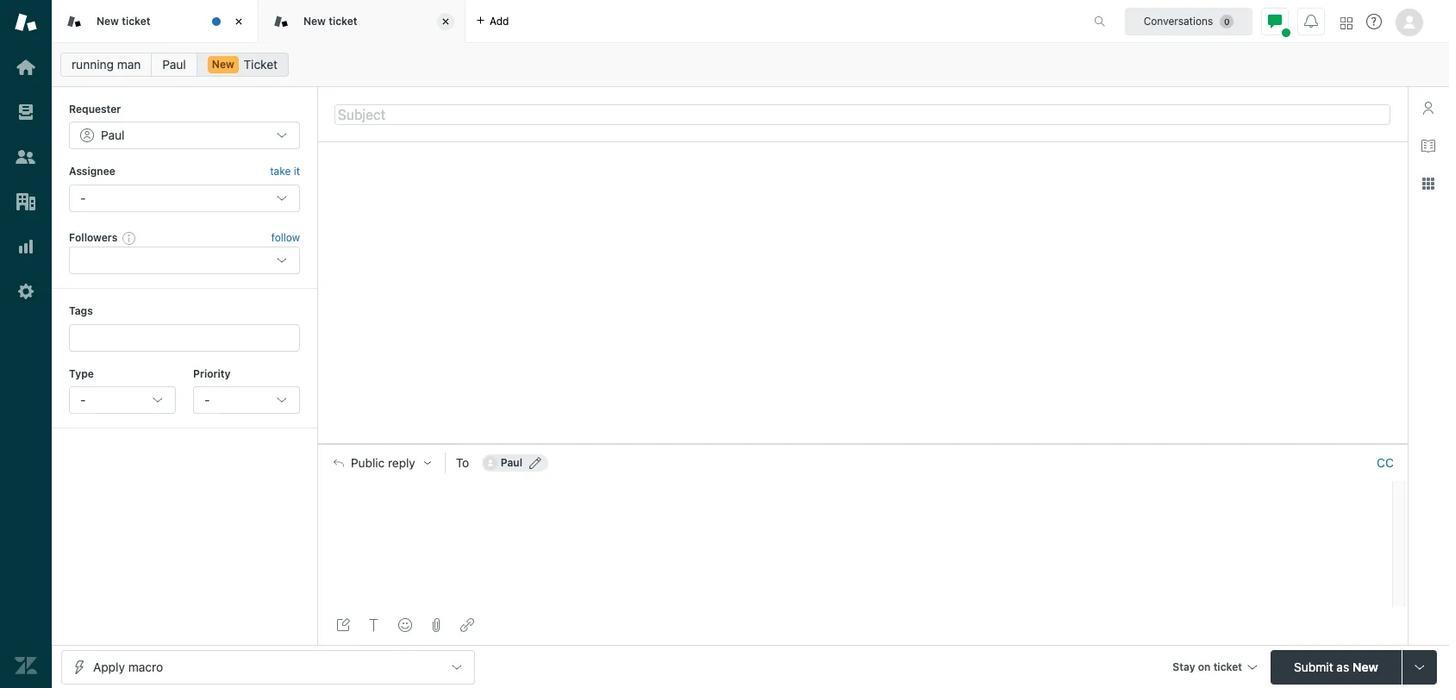 Task type: describe. For each thing, give the bounding box(es) containing it.
secondary element
[[52, 47, 1450, 82]]

ringostarr@gmail.com image
[[484, 456, 497, 470]]

stay on ticket
[[1173, 660, 1243, 673]]

apps image
[[1422, 177, 1436, 191]]

apply
[[93, 659, 125, 674]]

new ticket for first the new ticket tab from right
[[304, 14, 357, 27]]

stay on ticket button
[[1165, 650, 1264, 687]]

tags
[[69, 305, 93, 317]]

notifications image
[[1305, 14, 1318, 28]]

Public reply composer text field
[[326, 481, 1387, 517]]

man
[[117, 57, 141, 72]]

public reply button
[[318, 445, 445, 481]]

take it
[[270, 165, 300, 178]]

- for type
[[80, 392, 86, 407]]

submit as new
[[1294, 659, 1379, 674]]

1 new ticket tab from the left
[[52, 0, 259, 43]]

public reply
[[351, 456, 415, 470]]

paul for requester
[[101, 128, 125, 143]]

minimize composer image
[[856, 437, 870, 451]]

ticket
[[244, 57, 278, 72]]

reply
[[388, 456, 415, 470]]

customers image
[[15, 146, 37, 168]]

new right close icon
[[304, 14, 326, 27]]

assignee
[[69, 165, 115, 178]]

conversations
[[1144, 14, 1214, 27]]

tabs tab list
[[52, 0, 1076, 43]]

running man
[[72, 57, 141, 72]]

new up running man
[[97, 14, 119, 27]]

info on adding followers image
[[123, 231, 136, 245]]

it
[[294, 165, 300, 178]]

zendesk products image
[[1341, 17, 1353, 29]]

priority
[[193, 367, 231, 380]]

requester element
[[69, 122, 300, 150]]

organizations image
[[15, 191, 37, 213]]

paul for to
[[501, 456, 523, 469]]

running
[[72, 57, 114, 72]]

macro
[[128, 659, 163, 674]]

new right "as"
[[1353, 659, 1379, 674]]

new inside secondary element
[[212, 58, 234, 71]]

new ticket for second the new ticket tab from right
[[97, 14, 150, 27]]

conversations button
[[1125, 7, 1253, 35]]

- inside "assignee" element
[[80, 190, 86, 205]]



Task type: locate. For each thing, give the bounding box(es) containing it.
followers element
[[69, 247, 300, 274]]

-
[[80, 190, 86, 205], [80, 392, 86, 407], [204, 392, 210, 407]]

follow button
[[271, 230, 300, 246]]

paul right ringostarr@gmail.com icon
[[501, 456, 523, 469]]

button displays agent's chat status as online. image
[[1268, 14, 1282, 28]]

assignee element
[[69, 184, 300, 212]]

- button for type
[[69, 386, 176, 414]]

0 horizontal spatial - button
[[69, 386, 176, 414]]

paul down requester
[[101, 128, 125, 143]]

public
[[351, 456, 385, 470]]

to
[[456, 455, 469, 470]]

- button down priority
[[193, 386, 300, 414]]

1 horizontal spatial ticket
[[329, 14, 357, 27]]

reporting image
[[15, 235, 37, 258]]

insert emojis image
[[398, 618, 412, 632]]

1 - button from the left
[[69, 386, 176, 414]]

submit
[[1294, 659, 1334, 674]]

paul link
[[151, 53, 197, 77]]

0 horizontal spatial ticket
[[122, 14, 150, 27]]

add
[[490, 14, 509, 27]]

followers
[[69, 231, 117, 244]]

1 new ticket from the left
[[97, 14, 150, 27]]

- down the type
[[80, 392, 86, 407]]

follow
[[271, 231, 300, 244]]

type
[[69, 367, 94, 380]]

as
[[1337, 659, 1350, 674]]

ticket inside dropdown button
[[1214, 660, 1243, 673]]

2 vertical spatial paul
[[501, 456, 523, 469]]

1 vertical spatial paul
[[101, 128, 125, 143]]

add button
[[466, 0, 520, 42]]

edit user image
[[530, 457, 542, 469]]

1 horizontal spatial paul
[[162, 57, 186, 72]]

2 new ticket tab from the left
[[259, 0, 466, 43]]

add attachment image
[[429, 618, 443, 632]]

customer context image
[[1422, 101, 1436, 115]]

- button
[[69, 386, 176, 414], [193, 386, 300, 414]]

ticket
[[122, 14, 150, 27], [329, 14, 357, 27], [1214, 660, 1243, 673]]

2 horizontal spatial ticket
[[1214, 660, 1243, 673]]

paul right man
[[162, 57, 186, 72]]

zendesk support image
[[15, 11, 37, 34]]

zendesk image
[[15, 655, 37, 677]]

1 horizontal spatial new ticket
[[304, 14, 357, 27]]

add link (cmd k) image
[[460, 618, 474, 632]]

admin image
[[15, 280, 37, 303]]

2 horizontal spatial paul
[[501, 456, 523, 469]]

0 horizontal spatial paul
[[101, 128, 125, 143]]

running man link
[[60, 53, 152, 77]]

close image
[[230, 13, 247, 30]]

cc button
[[1377, 455, 1394, 471]]

displays possible ticket submission types image
[[1413, 660, 1427, 674]]

2 - button from the left
[[193, 386, 300, 414]]

on
[[1198, 660, 1211, 673]]

new
[[97, 14, 119, 27], [304, 14, 326, 27], [212, 58, 234, 71], [1353, 659, 1379, 674]]

draft mode image
[[336, 618, 350, 632]]

stay
[[1173, 660, 1196, 673]]

paul
[[162, 57, 186, 72], [101, 128, 125, 143], [501, 456, 523, 469]]

main element
[[0, 0, 52, 688]]

- button down the type
[[69, 386, 176, 414]]

views image
[[15, 101, 37, 123]]

knowledge image
[[1422, 139, 1436, 153]]

- down assignee
[[80, 190, 86, 205]]

1 horizontal spatial - button
[[193, 386, 300, 414]]

take
[[270, 165, 291, 178]]

requester
[[69, 103, 121, 116]]

take it button
[[270, 163, 300, 181]]

new left the 'ticket'
[[212, 58, 234, 71]]

format text image
[[367, 618, 381, 632]]

- for priority
[[204, 392, 210, 407]]

apply macro
[[93, 659, 163, 674]]

Subject field
[[335, 104, 1391, 125]]

paul inside secondary element
[[162, 57, 186, 72]]

paul inside the requester element
[[101, 128, 125, 143]]

- down priority
[[204, 392, 210, 407]]

close image
[[437, 13, 454, 30]]

0 vertical spatial paul
[[162, 57, 186, 72]]

cc
[[1377, 455, 1394, 470]]

- button for priority
[[193, 386, 300, 414]]

0 horizontal spatial new ticket
[[97, 14, 150, 27]]

tags element
[[69, 324, 300, 351]]

get started image
[[15, 56, 37, 78]]

new ticket
[[97, 14, 150, 27], [304, 14, 357, 27]]

get help image
[[1367, 14, 1382, 29]]

2 new ticket from the left
[[304, 14, 357, 27]]

new ticket tab
[[52, 0, 259, 43], [259, 0, 466, 43]]



Task type: vqa. For each thing, say whether or not it's contained in the screenshot.
the right Close image
yes



